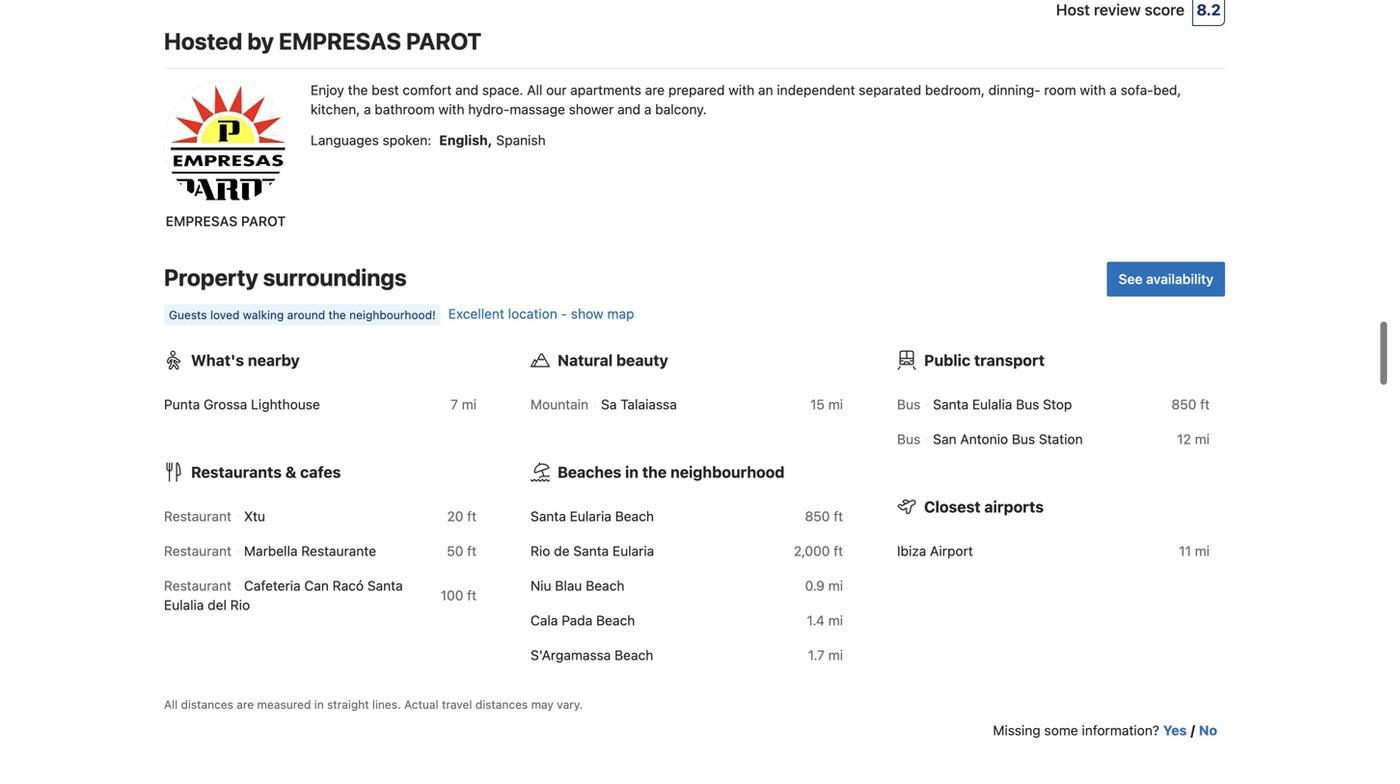 Task type: describe. For each thing, give the bounding box(es) containing it.
balcony.
[[655, 101, 707, 117]]

cala pada beach
[[531, 613, 635, 629]]

1 distances from the left
[[181, 698, 233, 712]]

santa up de
[[531, 508, 566, 524]]

no
[[1199, 723, 1217, 739]]

0 vertical spatial eulalia
[[972, 397, 1012, 412]]

property
[[164, 264, 258, 291]]

neighbourhood!
[[349, 308, 436, 322]]

beauty
[[616, 351, 668, 370]]

san antonio bus station
[[933, 431, 1083, 447]]

7 mi
[[451, 397, 477, 412]]

8.2 element
[[1192, 0, 1225, 26]]

0 horizontal spatial all
[[164, 698, 178, 712]]

kitchen,
[[311, 101, 360, 117]]

bed,
[[1154, 82, 1181, 98]]

1 horizontal spatial with
[[729, 82, 755, 98]]

1 horizontal spatial a
[[644, 101, 652, 117]]

yes
[[1163, 723, 1187, 739]]

restaurant for marbella restaurante
[[164, 543, 232, 559]]

missing
[[993, 723, 1041, 739]]

loved
[[210, 308, 240, 322]]

s'argamassa beach
[[531, 647, 653, 663]]

beach for santa eularia beach
[[615, 508, 654, 524]]

host
[[1056, 0, 1090, 19]]

comfort
[[403, 82, 452, 98]]

no button
[[1199, 721, 1217, 740]]

languages spoken: english , spanish
[[311, 132, 546, 148]]

guests
[[169, 308, 207, 322]]

property surroundings
[[164, 264, 407, 291]]

shower
[[569, 101, 614, 117]]

ft up "2,000 ft" at right bottom
[[834, 508, 843, 524]]

sa
[[601, 397, 617, 412]]

independent
[[777, 82, 855, 98]]

actual
[[404, 698, 439, 712]]

santa eularia beach
[[531, 508, 654, 524]]

public
[[924, 351, 971, 370]]

some
[[1044, 723, 1078, 739]]

,
[[488, 132, 492, 148]]

ft right 2,000
[[834, 543, 843, 559]]

1.7
[[808, 647, 825, 663]]

mi for 15 mi
[[828, 397, 843, 412]]

0 vertical spatial eularia
[[570, 508, 612, 524]]

airport
[[930, 543, 973, 559]]

bedroom,
[[925, 82, 985, 98]]

s'argamassa
[[531, 647, 611, 663]]

0 horizontal spatial parot
[[241, 213, 286, 229]]

spoken:
[[383, 132, 431, 148]]

mi for 11 mi
[[1195, 543, 1210, 559]]

restaurants & cafes
[[191, 463, 341, 481]]

cala
[[531, 613, 558, 629]]

ft for xtu
[[467, 508, 477, 524]]

0 vertical spatial empresas
[[279, 28, 401, 55]]

niu
[[531, 578, 551, 594]]

beaches in the neighbourhood
[[558, 463, 785, 481]]

see
[[1119, 271, 1143, 287]]

travel
[[442, 698, 472, 712]]

beach down cala pada beach at the bottom left
[[615, 647, 653, 663]]

nearby
[[248, 351, 300, 370]]

2 distances from the left
[[475, 698, 528, 712]]

bathroom
[[375, 101, 435, 117]]

information?
[[1082, 723, 1159, 739]]

hydro-
[[468, 101, 510, 117]]

can
[[304, 578, 329, 594]]

1 vertical spatial in
[[314, 698, 324, 712]]

marbella
[[244, 543, 298, 559]]

excellent location - show map
[[448, 306, 634, 322]]

-
[[561, 306, 567, 322]]

guests loved walking around the neighbourhood!
[[169, 308, 436, 322]]

missing some information? yes / no
[[993, 723, 1217, 739]]

mi for 7 mi
[[462, 397, 477, 412]]

host review score element
[[1001, 0, 1185, 21]]

see availability button
[[1107, 262, 1225, 297]]

1 vertical spatial eularia
[[613, 543, 654, 559]]

1 horizontal spatial in
[[625, 463, 639, 481]]

santa up san
[[933, 397, 969, 412]]

empresas parot
[[166, 213, 286, 229]]

sa talaiassa
[[601, 397, 677, 412]]

hosted
[[164, 28, 242, 55]]

ft for cafeteria can racó santa eulalia del rio
[[467, 588, 477, 604]]

spanish
[[496, 132, 546, 148]]

0 horizontal spatial empresas
[[166, 213, 238, 229]]

closest
[[924, 498, 981, 516]]

prepared
[[668, 82, 725, 98]]

15 mi
[[810, 397, 843, 412]]

natural beauty
[[558, 351, 668, 370]]

around
[[287, 308, 325, 322]]

sofa-
[[1121, 82, 1154, 98]]

surroundings
[[263, 264, 407, 291]]

antonio
[[960, 431, 1008, 447]]

mi for 1.4 mi
[[828, 613, 843, 629]]

0.9 mi
[[805, 578, 843, 594]]

850 for public transport
[[1172, 397, 1197, 412]]

racó
[[333, 578, 364, 594]]

restaurant for cafeteria can racó santa eulalia del rio
[[164, 578, 232, 594]]

restaurante
[[301, 543, 376, 559]]

/
[[1191, 723, 1195, 739]]

may
[[531, 698, 554, 712]]

850 for beaches in the neighbourhood
[[805, 508, 830, 524]]

1.7 mi
[[808, 647, 843, 663]]

enjoy the best comfort and space. all our apartments are prepared with an independent separated bedroom, dinning- room with a sofa-bed, kitchen, a bathroom with hydro-massage shower and a balcony.
[[311, 82, 1181, 117]]

0.9
[[805, 578, 825, 594]]

2 horizontal spatial a
[[1110, 82, 1117, 98]]

straight
[[327, 698, 369, 712]]



Task type: vqa. For each thing, say whether or not it's contained in the screenshot.


Task type: locate. For each thing, give the bounding box(es) containing it.
are
[[645, 82, 665, 98], [237, 698, 254, 712]]

with left an
[[729, 82, 755, 98]]

850 ft
[[1172, 397, 1210, 412], [805, 508, 843, 524]]

0 horizontal spatial in
[[314, 698, 324, 712]]

0 vertical spatial 850 ft
[[1172, 397, 1210, 412]]

1 vertical spatial the
[[328, 308, 346, 322]]

0 horizontal spatial rio
[[230, 597, 250, 613]]

1 vertical spatial restaurant
[[164, 543, 232, 559]]

beach for niu blau beach
[[586, 578, 625, 594]]

san
[[933, 431, 957, 447]]

50 ft
[[447, 543, 477, 559]]

1 horizontal spatial parot
[[406, 28, 482, 55]]

0 vertical spatial 850
[[1172, 397, 1197, 412]]

12 mi
[[1177, 431, 1210, 447]]

transport
[[974, 351, 1045, 370]]

dinning-
[[989, 82, 1041, 98]]

rio right del
[[230, 597, 250, 613]]

are inside enjoy the best comfort and space. all our apartments are prepared with an independent separated bedroom, dinning- room with a sofa-bed, kitchen, a bathroom with hydro-massage shower and a balcony.
[[645, 82, 665, 98]]

0 vertical spatial and
[[455, 82, 479, 98]]

0 horizontal spatial eularia
[[570, 508, 612, 524]]

0 vertical spatial are
[[645, 82, 665, 98]]

are left the measured
[[237, 698, 254, 712]]

ft up 12 mi on the right of the page
[[1200, 397, 1210, 412]]

beach right blau
[[586, 578, 625, 594]]

parot
[[406, 28, 482, 55], [241, 213, 286, 229]]

a
[[1110, 82, 1117, 98], [364, 101, 371, 117], [644, 101, 652, 117]]

beach for cala pada beach
[[596, 613, 635, 629]]

1 vertical spatial are
[[237, 698, 254, 712]]

empresas up enjoy
[[279, 28, 401, 55]]

850 ft for beaches in the neighbourhood
[[805, 508, 843, 524]]

mi right 0.9
[[828, 578, 843, 594]]

eularia up rio de santa eularia
[[570, 508, 612, 524]]

empresas up property
[[166, 213, 238, 229]]

2 horizontal spatial the
[[642, 463, 667, 481]]

2 vertical spatial the
[[642, 463, 667, 481]]

0 vertical spatial rio
[[531, 543, 550, 559]]

punta
[[164, 397, 200, 412]]

mi for 12 mi
[[1195, 431, 1210, 447]]

are up balcony.
[[645, 82, 665, 98]]

best
[[372, 82, 399, 98]]

0 horizontal spatial with
[[438, 101, 465, 117]]

the inside enjoy the best comfort and space. all our apartments are prepared with an independent separated bedroom, dinning- room with a sofa-bed, kitchen, a bathroom with hydro-massage shower and a balcony.
[[348, 82, 368, 98]]

1 vertical spatial empresas
[[166, 213, 238, 229]]

parot up comfort
[[406, 28, 482, 55]]

rio left de
[[531, 543, 550, 559]]

a right kitchen,
[[364, 101, 371, 117]]

empresas
[[279, 28, 401, 55], [166, 213, 238, 229]]

restaurant for xtu
[[164, 508, 232, 524]]

ft right 100
[[467, 588, 477, 604]]

separated
[[859, 82, 921, 98]]

1 horizontal spatial the
[[348, 82, 368, 98]]

the right beaches
[[642, 463, 667, 481]]

0 vertical spatial the
[[348, 82, 368, 98]]

0 vertical spatial all
[[527, 82, 543, 98]]

bus left san
[[897, 431, 921, 447]]

all inside enjoy the best comfort and space. all our apartments are prepared with an independent separated bedroom, dinning- room with a sofa-bed, kitchen, a bathroom with hydro-massage shower and a balcony.
[[527, 82, 543, 98]]

11 mi
[[1179, 543, 1210, 559]]

rio inside the "cafeteria can racó santa eulalia del rio"
[[230, 597, 250, 613]]

santa eulalia bus stop
[[933, 397, 1072, 412]]

mi right 11
[[1195, 543, 1210, 559]]

a left balcony.
[[644, 101, 652, 117]]

what's
[[191, 351, 244, 370]]

apartments
[[570, 82, 641, 98]]

3 restaurant from the top
[[164, 578, 232, 594]]

eulalia up antonio
[[972, 397, 1012, 412]]

7
[[451, 397, 458, 412]]

0 horizontal spatial eulalia
[[164, 597, 204, 613]]

mi for 1.7 mi
[[828, 647, 843, 663]]

show
[[571, 306, 604, 322]]

the left best
[[348, 82, 368, 98]]

1 vertical spatial eulalia
[[164, 597, 204, 613]]

1 restaurant from the top
[[164, 508, 232, 524]]

mi right the 15
[[828, 397, 843, 412]]

0 horizontal spatial and
[[455, 82, 479, 98]]

availability
[[1146, 271, 1214, 287]]

room
[[1044, 82, 1076, 98]]

8.2
[[1197, 0, 1221, 19]]

natural
[[558, 351, 613, 370]]

xtu
[[244, 508, 265, 524]]

1 vertical spatial 850 ft
[[805, 508, 843, 524]]

0 vertical spatial in
[[625, 463, 639, 481]]

mi right 1.4
[[828, 613, 843, 629]]

850 up "2,000 ft" at right bottom
[[805, 508, 830, 524]]

de
[[554, 543, 570, 559]]

yes button
[[1163, 721, 1187, 740]]

niu blau beach
[[531, 578, 625, 594]]

excellent location - show map link
[[448, 306, 634, 322]]

1 horizontal spatial empresas
[[279, 28, 401, 55]]

100 ft
[[441, 588, 477, 604]]

station
[[1039, 431, 1083, 447]]

mi right 12
[[1195, 431, 1210, 447]]

what's nearby
[[191, 351, 300, 370]]

and down apartments
[[617, 101, 641, 117]]

in left straight
[[314, 698, 324, 712]]

hosted by empresas parot
[[164, 28, 482, 55]]

2 horizontal spatial with
[[1080, 82, 1106, 98]]

1 horizontal spatial eulalia
[[972, 397, 1012, 412]]

beach right pada
[[596, 613, 635, 629]]

0 horizontal spatial 850
[[805, 508, 830, 524]]

santa inside the "cafeteria can racó santa eulalia del rio"
[[367, 578, 403, 594]]

850 up 12
[[1172, 397, 1197, 412]]

1 horizontal spatial all
[[527, 82, 543, 98]]

ft right "50"
[[467, 543, 477, 559]]

santa right racó
[[367, 578, 403, 594]]

marbella restaurante
[[244, 543, 376, 559]]

0 vertical spatial restaurant
[[164, 508, 232, 524]]

santa right de
[[573, 543, 609, 559]]

1 horizontal spatial 850 ft
[[1172, 397, 1210, 412]]

an
[[758, 82, 773, 98]]

english
[[439, 132, 488, 148]]

santa
[[933, 397, 969, 412], [531, 508, 566, 524], [573, 543, 609, 559], [367, 578, 403, 594]]

stop
[[1043, 397, 1072, 412]]

bus left stop
[[1016, 397, 1039, 412]]

a left 'sofa-' at the top right of the page
[[1110, 82, 1117, 98]]

1 horizontal spatial eularia
[[613, 543, 654, 559]]

closest airports
[[924, 498, 1044, 516]]

0 horizontal spatial a
[[364, 101, 371, 117]]

15
[[810, 397, 825, 412]]

0 horizontal spatial distances
[[181, 698, 233, 712]]

1 vertical spatial parot
[[241, 213, 286, 229]]

mi right 1.7
[[828, 647, 843, 663]]

bus left station
[[1012, 431, 1035, 447]]

1 vertical spatial and
[[617, 101, 641, 117]]

eularia
[[570, 508, 612, 524], [613, 543, 654, 559]]

12
[[1177, 431, 1191, 447]]

0 horizontal spatial are
[[237, 698, 254, 712]]

1 vertical spatial all
[[164, 698, 178, 712]]

100
[[441, 588, 463, 604]]

with down comfort
[[438, 101, 465, 117]]

ft right 20
[[467, 508, 477, 524]]

by
[[247, 28, 274, 55]]

2 vertical spatial restaurant
[[164, 578, 232, 594]]

1 vertical spatial rio
[[230, 597, 250, 613]]

all distances are measured in straight lines. actual travel distances may vary.
[[164, 698, 583, 712]]

in right beaches
[[625, 463, 639, 481]]

the right around
[[328, 308, 346, 322]]

mi
[[462, 397, 477, 412], [828, 397, 843, 412], [1195, 431, 1210, 447], [1195, 543, 1210, 559], [828, 578, 843, 594], [828, 613, 843, 629], [828, 647, 843, 663]]

1 horizontal spatial distances
[[475, 698, 528, 712]]

850 ft up 12 mi on the right of the page
[[1172, 397, 1210, 412]]

850 ft up "2,000 ft" at right bottom
[[805, 508, 843, 524]]

0 horizontal spatial 850 ft
[[805, 508, 843, 524]]

ibiza
[[897, 543, 926, 559]]

1 horizontal spatial and
[[617, 101, 641, 117]]

rio de santa eularia
[[531, 543, 654, 559]]

beach up rio de santa eularia
[[615, 508, 654, 524]]

the
[[348, 82, 368, 98], [328, 308, 346, 322], [642, 463, 667, 481]]

beaches
[[558, 463, 621, 481]]

talaiassa
[[621, 397, 677, 412]]

with
[[729, 82, 755, 98], [1080, 82, 1106, 98], [438, 101, 465, 117]]

location
[[508, 306, 557, 322]]

ft for marbella restaurante
[[467, 543, 477, 559]]

and up hydro-
[[455, 82, 479, 98]]

distances left the measured
[[181, 698, 233, 712]]

ibiza airport
[[897, 543, 973, 559]]

eulalia left del
[[164, 597, 204, 613]]

rio
[[531, 543, 550, 559], [230, 597, 250, 613]]

host review score
[[1056, 0, 1185, 19]]

1 horizontal spatial 850
[[1172, 397, 1197, 412]]

review
[[1094, 0, 1141, 19]]

eulalia inside the "cafeteria can racó santa eulalia del rio"
[[164, 597, 204, 613]]

del
[[208, 597, 227, 613]]

lighthouse
[[251, 397, 320, 412]]

lines.
[[372, 698, 401, 712]]

2 restaurant from the top
[[164, 543, 232, 559]]

1 vertical spatial 850
[[805, 508, 830, 524]]

1 horizontal spatial rio
[[531, 543, 550, 559]]

0 horizontal spatial the
[[328, 308, 346, 322]]

2,000
[[794, 543, 830, 559]]

0 vertical spatial parot
[[406, 28, 482, 55]]

with right room
[[1080, 82, 1106, 98]]

mi for 0.9 mi
[[828, 578, 843, 594]]

bus right 15 mi
[[897, 397, 921, 412]]

restaurants
[[191, 463, 282, 481]]

restaurant
[[164, 508, 232, 524], [164, 543, 232, 559], [164, 578, 232, 594]]

ft for santa eulalia bus stop
[[1200, 397, 1210, 412]]

850 ft for public transport
[[1172, 397, 1210, 412]]

all
[[527, 82, 543, 98], [164, 698, 178, 712]]

blau
[[555, 578, 582, 594]]

20 ft
[[447, 508, 477, 524]]

distances left may
[[475, 698, 528, 712]]

see availability
[[1119, 271, 1214, 287]]

&
[[285, 463, 297, 481]]

punta grossa lighthouse
[[164, 397, 320, 412]]

pada
[[562, 613, 593, 629]]

mi right 7
[[462, 397, 477, 412]]

parot up property surroundings
[[241, 213, 286, 229]]

1 horizontal spatial are
[[645, 82, 665, 98]]

eularia down santa eularia beach
[[613, 543, 654, 559]]

walking
[[243, 308, 284, 322]]



